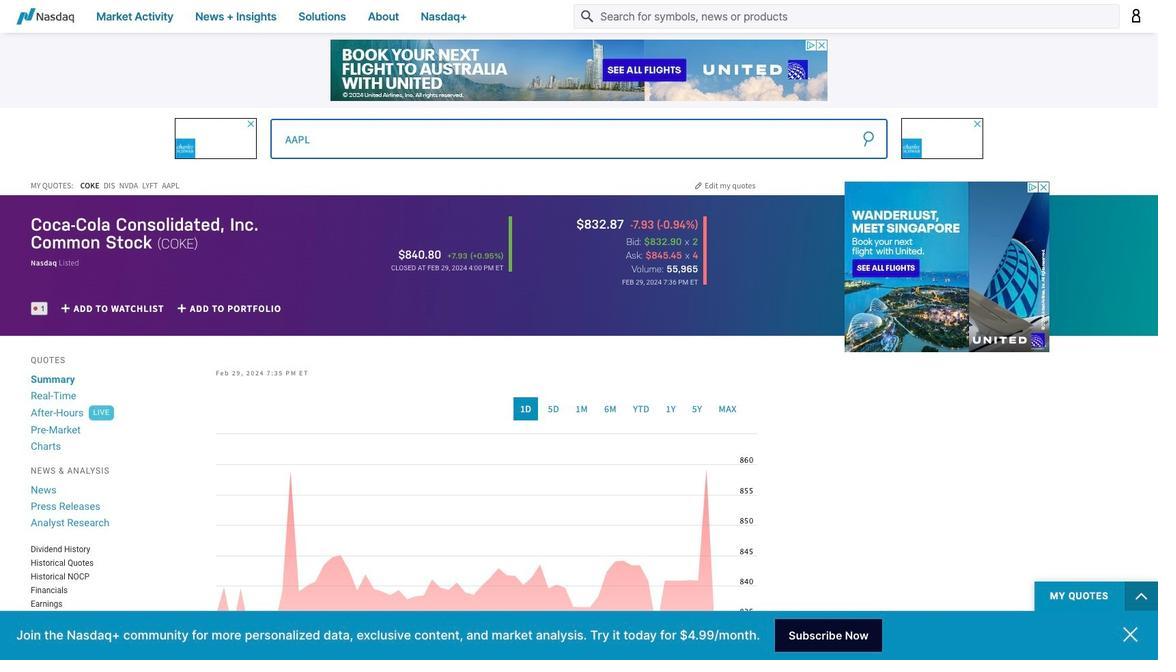Task type: locate. For each thing, give the bounding box(es) containing it.
data as of element
[[622, 279, 699, 286]]

None search field
[[271, 118, 888, 159]]

homepage logo url - navigate back to the homepage image
[[16, 8, 74, 25]]

advertisement element
[[331, 40, 828, 101], [175, 118, 257, 159], [902, 118, 984, 159], [845, 182, 1050, 353]]



Task type: describe. For each thing, give the bounding box(es) containing it.
account login - click to log into your account image
[[1131, 9, 1142, 22]]

Search Button - Click to open the Search Overlay Modal Box text field
[[574, 4, 1120, 29]]

Find a Symbol text field
[[271, 119, 888, 159]]

primary navigation navigation
[[0, 0, 1159, 33]]

click to dismiss this message and remain on nasdaq.com image
[[1124, 627, 1138, 643]]



Task type: vqa. For each thing, say whether or not it's contained in the screenshot.
The "$715.00"
no



